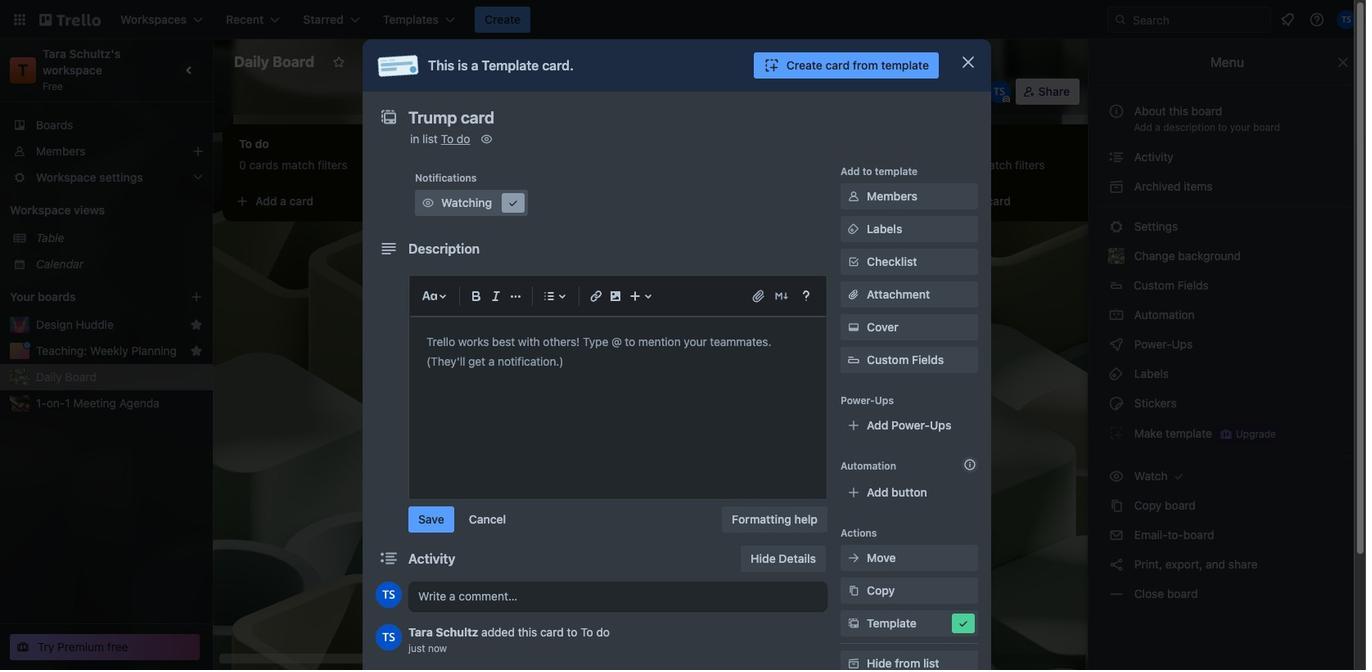 Task type: locate. For each thing, give the bounding box(es) containing it.
copy
[[1135, 499, 1162, 513], [867, 584, 895, 598]]

1 filters from the left
[[318, 158, 348, 172]]

tara up workspace
[[43, 47, 66, 61]]

sm image inside "close board" link
[[1109, 586, 1125, 603]]

ups inside button
[[686, 84, 708, 98]]

members link down add to template
[[841, 183, 978, 210]]

make
[[1135, 426, 1163, 440]]

0 vertical spatial template
[[482, 58, 539, 73]]

do down write a comment text field
[[596, 626, 610, 639]]

0 vertical spatial custom fields button
[[1099, 273, 1357, 299]]

bold ⌘b image
[[467, 287, 486, 306]]

try premium free
[[38, 640, 128, 654]]

watching
[[550, 84, 601, 98], [441, 196, 492, 210]]

starred icon image for design huddle
[[190, 318, 203, 332]]

add button
[[867, 486, 928, 499]]

archived items link
[[1099, 174, 1357, 200]]

1 horizontal spatial template
[[867, 617, 917, 630]]

do
[[457, 132, 470, 146], [596, 626, 610, 639]]

0 horizontal spatial daily
[[36, 370, 62, 384]]

0 horizontal spatial labels
[[867, 222, 903, 236]]

a inside about this board add a description to your board
[[1155, 121, 1161, 133]]

and
[[1206, 558, 1226, 571]]

1 horizontal spatial watching
[[550, 84, 601, 98]]

about this board add a description to your board
[[1134, 104, 1281, 133]]

1 horizontal spatial members link
[[841, 183, 978, 210]]

add a card
[[255, 194, 314, 208], [488, 194, 546, 208], [953, 194, 1011, 208]]

ups up add power-ups
[[875, 395, 894, 407]]

sm image inside "template" button
[[846, 616, 862, 632]]

1 vertical spatial custom fields button
[[841, 352, 978, 368]]

sm image inside "email-to-board" link
[[1109, 527, 1125, 544]]

1 vertical spatial members
[[867, 189, 918, 203]]

create card from template button
[[754, 52, 939, 79]]

custom down change
[[1134, 278, 1175, 292]]

this
[[428, 58, 455, 73]]

schultz
[[436, 626, 478, 639]]

0 horizontal spatial 0 cards match filters
[[239, 158, 348, 172]]

labels link up checklist link in the top right of the page
[[841, 216, 978, 242]]

this up description
[[1170, 104, 1189, 118]]

1 horizontal spatial automation
[[841, 460, 897, 472]]

0 vertical spatial fields
[[1178, 278, 1209, 292]]

daily board inside 'link'
[[36, 370, 96, 384]]

card inside tara schultz added this card to to do just now
[[540, 626, 564, 639]]

sm image inside members link
[[846, 188, 862, 205]]

0 vertical spatial daily
[[234, 53, 269, 70]]

labels up checklist
[[867, 222, 903, 236]]

0 horizontal spatial cards
[[249, 158, 279, 172]]

power-
[[648, 84, 686, 98], [1135, 337, 1172, 351], [841, 395, 875, 407], [892, 418, 930, 432]]

sm image inside cover link
[[846, 319, 862, 336]]

1 vertical spatial tara
[[409, 626, 433, 639]]

a
[[471, 58, 479, 73], [1155, 121, 1161, 133], [280, 194, 286, 208], [513, 194, 519, 208], [978, 194, 984, 208]]

board up to-
[[1165, 499, 1196, 513]]

1 horizontal spatial activity
[[1132, 150, 1174, 164]]

try premium free button
[[10, 635, 200, 661]]

sm image inside automation button
[[721, 79, 744, 102]]

fields
[[1178, 278, 1209, 292], [912, 353, 944, 367]]

to
[[441, 132, 454, 146], [581, 626, 593, 639]]

0 horizontal spatial create from template… image
[[419, 195, 432, 208]]

board up print, export, and share
[[1184, 528, 1215, 542]]

0 cards match filters for 1st add a card button from right
[[937, 158, 1045, 172]]

watching button down card.
[[520, 79, 611, 105]]

workspace inside button
[[385, 55, 445, 69]]

0 cards match filters for 2nd add a card button from the right
[[472, 158, 580, 172]]

2 horizontal spatial filters
[[1015, 158, 1045, 172]]

image image
[[606, 287, 626, 306]]

1 horizontal spatial daily board
[[234, 53, 315, 70]]

1 horizontal spatial custom
[[1134, 278, 1175, 292]]

1 horizontal spatial tara schultz (taraschultz7) image
[[1337, 10, 1357, 29]]

1 add a card from the left
[[255, 194, 314, 208]]

sm image inside copy board 'link'
[[1109, 498, 1125, 514]]

create from template… image down notifications
[[419, 195, 432, 208]]

1 vertical spatial this
[[518, 626, 537, 639]]

custom for add to template
[[867, 353, 909, 367]]

starred icon image right the planning
[[190, 345, 203, 358]]

tara schultz (taraschultz7) image
[[988, 80, 1011, 103], [376, 582, 402, 608]]

custom fields down change background
[[1134, 278, 1209, 292]]

free
[[43, 80, 63, 93]]

1 vertical spatial custom
[[867, 353, 909, 367]]

sm image inside checklist link
[[846, 254, 862, 270]]

sm image for the move link
[[846, 550, 862, 567]]

1-on-1 meeting agenda link
[[36, 395, 203, 412]]

1 vertical spatial labels link
[[1099, 361, 1357, 387]]

design huddle button
[[36, 317, 183, 333]]

automation link
[[1099, 302, 1357, 328]]

sm image inside copy link
[[846, 583, 862, 599]]

1 horizontal spatial power-ups
[[841, 395, 894, 407]]

star or unstar board image
[[333, 56, 346, 69]]

0
[[902, 84, 909, 98], [239, 158, 246, 172], [472, 158, 479, 172], [937, 158, 944, 172]]

1 horizontal spatial daily
[[234, 53, 269, 70]]

workspace for workspace views
[[10, 203, 71, 217]]

share button
[[1016, 79, 1080, 105]]

match for 2nd add a card button from the right
[[514, 158, 547, 172]]

0 vertical spatial tara schultz (taraschultz7) image
[[988, 80, 1011, 103]]

create up this is a template card.
[[485, 12, 521, 26]]

power-ups link
[[1099, 332, 1357, 358]]

boards
[[36, 118, 73, 132]]

2 filters from the left
[[550, 158, 580, 172]]

schultz's
[[69, 47, 121, 61]]

to do link
[[441, 132, 470, 146]]

custom down "cover"
[[867, 353, 909, 367]]

custom for menu
[[1134, 278, 1175, 292]]

Search field
[[1127, 7, 1271, 32]]

upgrade
[[1236, 428, 1276, 440]]

1 horizontal spatial to
[[581, 626, 593, 639]]

2 horizontal spatial power-ups
[[1132, 337, 1196, 351]]

1 horizontal spatial do
[[596, 626, 610, 639]]

match
[[282, 158, 315, 172], [514, 158, 547, 172], [979, 158, 1012, 172]]

0 vertical spatial watching button
[[520, 79, 611, 105]]

members
[[36, 144, 86, 158], [867, 189, 918, 203]]

lists image
[[540, 287, 559, 306]]

description
[[1164, 121, 1216, 133]]

0 horizontal spatial custom fields button
[[841, 352, 978, 368]]

1 vertical spatial custom fields
[[867, 353, 944, 367]]

0 horizontal spatial match
[[282, 158, 315, 172]]

add board image
[[190, 291, 203, 304]]

2 horizontal spatial automation
[[1132, 308, 1195, 322]]

email-to-board
[[1132, 528, 1215, 542]]

0 vertical spatial activity
[[1132, 150, 1174, 164]]

about
[[1135, 104, 1166, 118]]

menu
[[1211, 55, 1245, 70]]

cancel button
[[459, 507, 516, 533]]

sm image for bottom watching button
[[420, 195, 436, 211]]

template down copy link
[[867, 617, 917, 630]]

1
[[65, 396, 70, 410]]

workspace up table
[[10, 203, 71, 217]]

activity down save button
[[409, 552, 456, 567]]

copy board link
[[1099, 493, 1357, 519]]

create inside primary element
[[485, 12, 521, 26]]

1 horizontal spatial workspace
[[385, 55, 445, 69]]

1 vertical spatial daily board
[[36, 370, 96, 384]]

tara up just
[[409, 626, 433, 639]]

1 vertical spatial watching
[[441, 196, 492, 210]]

members link down boards
[[0, 138, 213, 165]]

0 horizontal spatial automation
[[744, 84, 806, 98]]

2 match from the left
[[514, 158, 547, 172]]

cancel
[[469, 513, 506, 526]]

0 vertical spatial tara
[[43, 47, 66, 61]]

move link
[[841, 545, 978, 571]]

sm image for power-ups link
[[1109, 337, 1125, 353]]

daily board up the 1
[[36, 370, 96, 384]]

print, export, and share link
[[1099, 552, 1357, 578]]

sm image for print, export, and share "link"
[[1109, 557, 1125, 573]]

sm image for activity link
[[1109, 149, 1125, 165]]

1 vertical spatial power-ups
[[1132, 337, 1196, 351]]

attachment
[[867, 287, 930, 301]]

tara schultz (taraschultz7) image
[[1337, 10, 1357, 29], [376, 625, 402, 651]]

1 vertical spatial watching button
[[415, 190, 528, 216]]

to inside tara schultz added this card to to do just now
[[567, 626, 578, 639]]

in
[[410, 132, 419, 146]]

custom fields button up automation link
[[1099, 273, 1357, 299]]

Board name text field
[[226, 49, 323, 75]]

share
[[1229, 558, 1258, 571]]

power-ups down primary element
[[648, 84, 708, 98]]

t
[[18, 61, 28, 79]]

1 horizontal spatial create from template… image
[[884, 195, 897, 208]]

3 filters from the left
[[1015, 158, 1045, 172]]

board up the 1
[[65, 370, 96, 384]]

0 horizontal spatial custom
[[867, 353, 909, 367]]

to left your
[[1218, 121, 1228, 133]]

sm image inside archived items link
[[1109, 178, 1125, 195]]

clear all
[[925, 84, 969, 98]]

labels up stickers
[[1132, 367, 1169, 381]]

members for members link to the bottom
[[867, 189, 918, 203]]

table
[[36, 231, 64, 245]]

sm image for cover link
[[846, 319, 862, 336]]

change
[[1135, 249, 1175, 263]]

custom fields button down cover link
[[841, 352, 978, 368]]

board inside 'link'
[[1165, 499, 1196, 513]]

0 horizontal spatial members
[[36, 144, 86, 158]]

0 vertical spatial copy
[[1135, 499, 1162, 513]]

copy link
[[841, 578, 978, 604]]

power-ups up stickers
[[1132, 337, 1196, 351]]

1 vertical spatial copy
[[867, 584, 895, 598]]

members down boards
[[36, 144, 86, 158]]

tara schultz (taraschultz7) image left just
[[376, 625, 402, 651]]

0 vertical spatial this
[[1170, 104, 1189, 118]]

automation
[[744, 84, 806, 98], [1132, 308, 1195, 322], [841, 460, 897, 472]]

cover link
[[841, 314, 978, 341]]

to down write a comment text field
[[567, 626, 578, 639]]

0 horizontal spatial create
[[485, 12, 521, 26]]

sm image inside settings link
[[1109, 219, 1125, 235]]

1 vertical spatial to
[[863, 165, 873, 178]]

create up automation button on the top of page
[[787, 58, 823, 72]]

help
[[795, 513, 818, 526]]

1 horizontal spatial filters
[[550, 158, 580, 172]]

add inside add power-ups link
[[867, 418, 889, 432]]

1 vertical spatial create
[[787, 58, 823, 72]]

0 vertical spatial daily board
[[234, 53, 315, 70]]

2 horizontal spatial add a card
[[953, 194, 1011, 208]]

add inside add button button
[[867, 486, 889, 499]]

sm image inside print, export, and share "link"
[[1109, 557, 1125, 573]]

0 horizontal spatial daily board
[[36, 370, 96, 384]]

workspace
[[385, 55, 445, 69], [10, 203, 71, 217]]

labels link down power-ups link
[[1099, 361, 1357, 387]]

is
[[458, 58, 468, 73]]

custom fields down cover link
[[867, 353, 944, 367]]

1 vertical spatial workspace
[[10, 203, 71, 217]]

0 vertical spatial labels
[[867, 222, 903, 236]]

automation down create card from template button
[[744, 84, 806, 98]]

2 add a card from the left
[[488, 194, 546, 208]]

2 add a card button from the left
[[462, 188, 645, 215]]

3 match from the left
[[979, 158, 1012, 172]]

1 horizontal spatial board
[[273, 53, 315, 70]]

0 vertical spatial members
[[36, 144, 86, 158]]

power- up button
[[892, 418, 930, 432]]

automation inside button
[[744, 84, 806, 98]]

1 vertical spatial fields
[[912, 353, 944, 367]]

to down filters at right top
[[863, 165, 873, 178]]

sm image for bottommost labels link
[[1109, 366, 1125, 382]]

0 vertical spatial custom
[[1134, 278, 1175, 292]]

0 vertical spatial starred icon image
[[190, 318, 203, 332]]

0 horizontal spatial add a card button
[[229, 188, 413, 215]]

more formatting image
[[506, 287, 526, 306]]

activity
[[1132, 150, 1174, 164], [409, 552, 456, 567]]

workspace left is
[[385, 55, 445, 69]]

copy down move
[[867, 584, 895, 598]]

1 horizontal spatial cards
[[482, 158, 511, 172]]

print,
[[1135, 558, 1163, 571]]

sm image inside activity link
[[1109, 149, 1125, 165]]

automation up add button
[[841, 460, 897, 472]]

power-ups up add power-ups
[[841, 395, 894, 407]]

0 horizontal spatial to
[[441, 132, 454, 146]]

cover
[[867, 320, 899, 334]]

button
[[892, 486, 928, 499]]

None text field
[[400, 103, 941, 133]]

workspace
[[43, 63, 102, 77]]

custom fields
[[1134, 278, 1209, 292], [867, 353, 944, 367]]

1-
[[36, 396, 47, 410]]

1 horizontal spatial 0 cards match filters
[[472, 158, 580, 172]]

1 horizontal spatial add a card button
[[462, 188, 645, 215]]

0 vertical spatial template
[[881, 58, 929, 72]]

open information menu image
[[1309, 11, 1326, 28]]

tara schultz (taraschultz7) image right open information menu icon
[[1337, 10, 1357, 29]]

power- down primary element
[[648, 84, 686, 98]]

create from template… image
[[419, 195, 432, 208], [884, 195, 897, 208]]

sm image inside automation link
[[1109, 307, 1125, 323]]

starred icon image down 'add board' icon
[[190, 318, 203, 332]]

2 vertical spatial to
[[567, 626, 578, 639]]

change background link
[[1099, 243, 1357, 269]]

1 horizontal spatial custom fields
[[1134, 278, 1209, 292]]

0 vertical spatial do
[[457, 132, 470, 146]]

template
[[482, 58, 539, 73], [867, 617, 917, 630]]

just
[[409, 643, 425, 655]]

custom fields for menu
[[1134, 278, 1209, 292]]

create from template… image down add to template
[[884, 195, 897, 208]]

3 0 cards match filters from the left
[[937, 158, 1045, 172]]

workspace visible
[[385, 55, 483, 69]]

watching button
[[520, 79, 611, 105], [415, 190, 528, 216]]

0 vertical spatial create
[[485, 12, 521, 26]]

0 vertical spatial members link
[[0, 138, 213, 165]]

formatting help link
[[722, 507, 828, 533]]

italic ⌘i image
[[486, 287, 506, 306]]

1 create from template… image from the left
[[419, 195, 432, 208]]

daily board inside board name text box
[[234, 53, 315, 70]]

board left star or unstar board icon
[[273, 53, 315, 70]]

activity up archived
[[1132, 150, 1174, 164]]

1 vertical spatial labels
[[1132, 367, 1169, 381]]

power- inside button
[[648, 84, 686, 98]]

fields for menu
[[1178, 278, 1209, 292]]

2 starred icon image from the top
[[190, 345, 203, 358]]

3 add a card button from the left
[[927, 188, 1110, 215]]

daily inside 'link'
[[36, 370, 62, 384]]

filters
[[318, 158, 348, 172], [550, 158, 580, 172], [1015, 158, 1045, 172]]

added
[[482, 626, 515, 639]]

sm image inside "template" button
[[955, 616, 972, 632]]

0 horizontal spatial add a card
[[255, 194, 314, 208]]

to
[[1218, 121, 1228, 133], [863, 165, 873, 178], [567, 626, 578, 639]]

0 vertical spatial to
[[1218, 121, 1228, 133]]

activity link
[[1099, 144, 1357, 170]]

starred icon image
[[190, 318, 203, 332], [190, 345, 203, 358]]

settings
[[1132, 219, 1178, 233]]

sm image for checklist link in the top right of the page
[[846, 254, 862, 270]]

do inside tara schultz added this card to to do just now
[[596, 626, 610, 639]]

template down create button
[[482, 58, 539, 73]]

1 horizontal spatial members
[[867, 189, 918, 203]]

2 horizontal spatial match
[[979, 158, 1012, 172]]

2 0 cards match filters from the left
[[472, 158, 580, 172]]

fields down change background
[[1178, 278, 1209, 292]]

members down add to template
[[867, 189, 918, 203]]

copy inside copy board 'link'
[[1135, 499, 1162, 513]]

sm image
[[420, 195, 436, 211], [505, 195, 522, 211], [1109, 219, 1125, 235], [846, 221, 862, 237], [846, 254, 862, 270], [1109, 307, 1125, 323], [1109, 337, 1125, 353], [1109, 366, 1125, 382], [1109, 468, 1125, 485], [1171, 468, 1188, 485], [1109, 498, 1125, 514], [846, 550, 862, 567], [846, 583, 862, 599], [846, 616, 862, 632], [846, 656, 862, 671]]

watching down customize views image
[[550, 84, 601, 98]]

board left customize views image
[[524, 55, 556, 69]]

copy up email-
[[1135, 499, 1162, 513]]

ups left automation button on the top of page
[[686, 84, 708, 98]]

to down write a comment text field
[[581, 626, 593, 639]]

Write a comment text field
[[409, 582, 828, 612]]

0 horizontal spatial this
[[518, 626, 537, 639]]

watching down notifications
[[441, 196, 492, 210]]

1 horizontal spatial labels link
[[1099, 361, 1357, 387]]

2 horizontal spatial 0 cards match filters
[[937, 158, 1045, 172]]

checklist link
[[841, 249, 978, 275]]

card.
[[542, 58, 574, 73]]

labels
[[867, 222, 903, 236], [1132, 367, 1169, 381]]

automation down change
[[1132, 308, 1195, 322]]

to right "list"
[[441, 132, 454, 146]]

sm image inside the move link
[[846, 550, 862, 567]]

1 horizontal spatial fields
[[1178, 278, 1209, 292]]

checklist
[[867, 255, 917, 269]]

add button button
[[841, 480, 978, 506]]

your
[[1230, 121, 1251, 133]]

this inside about this board add a description to your board
[[1170, 104, 1189, 118]]

1 starred icon image from the top
[[190, 318, 203, 332]]

tara schultz's workspace link
[[43, 47, 124, 77]]

tara inside tara schultz's workspace free
[[43, 47, 66, 61]]

sm image inside power-ups link
[[1109, 337, 1125, 353]]

sm image inside stickers link
[[1109, 395, 1125, 412]]

editor toolbar toolbar
[[417, 283, 820, 309]]

copy for copy board
[[1135, 499, 1162, 513]]

members for members link to the left
[[36, 144, 86, 158]]

design
[[36, 318, 73, 332]]

watching button down notifications
[[415, 190, 528, 216]]

0 horizontal spatial labels link
[[841, 216, 978, 242]]

do right "list"
[[457, 132, 470, 146]]

sm image
[[721, 79, 744, 102], [479, 131, 495, 147], [1109, 149, 1125, 165], [1109, 178, 1125, 195], [846, 188, 862, 205], [846, 319, 862, 336], [1109, 395, 1125, 412], [1109, 425, 1125, 441], [1109, 527, 1125, 544], [1109, 557, 1125, 573], [1109, 586, 1125, 603], [955, 616, 972, 632]]

stickers
[[1132, 396, 1177, 410]]

copy inside copy link
[[867, 584, 895, 598]]

sm image for settings link
[[1109, 219, 1125, 235]]

custom fields button for menu
[[1099, 273, 1357, 299]]

tara inside tara schultz added this card to to do just now
[[409, 626, 433, 639]]

this right added
[[518, 626, 537, 639]]

custom
[[1134, 278, 1175, 292], [867, 353, 909, 367]]

daily board left star or unstar board icon
[[234, 53, 315, 70]]

2 horizontal spatial add a card button
[[927, 188, 1110, 215]]

create card from template
[[787, 58, 929, 72]]

1 vertical spatial automation
[[1132, 308, 1195, 322]]

fields down cover link
[[912, 353, 944, 367]]

starred icon image for teaching: weekly planning
[[190, 345, 203, 358]]

0 horizontal spatial board
[[65, 370, 96, 384]]



Task type: describe. For each thing, give the bounding box(es) containing it.
try
[[38, 640, 54, 654]]

workspace visible button
[[355, 49, 493, 75]]

customize views image
[[574, 54, 590, 70]]

sm image for stickers link
[[1109, 395, 1125, 412]]

1 vertical spatial tara schultz (taraschultz7) image
[[376, 625, 402, 651]]

board down export,
[[1168, 587, 1198, 601]]

1 vertical spatial tara schultz (taraschultz7) image
[[376, 582, 402, 608]]

to-
[[1168, 528, 1184, 542]]

weekly
[[90, 344, 128, 358]]

workspace for workspace visible
[[385, 55, 445, 69]]

this is a template card.
[[428, 58, 574, 73]]

export,
[[1166, 558, 1203, 571]]

your
[[10, 290, 35, 304]]

2 vertical spatial template
[[1166, 426, 1213, 440]]

meeting
[[73, 396, 116, 410]]

huddle
[[76, 318, 114, 332]]

close dialog image
[[959, 52, 978, 72]]

1-on-1 meeting agenda
[[36, 396, 160, 410]]

0 horizontal spatial members link
[[0, 138, 213, 165]]

2 cards from the left
[[482, 158, 511, 172]]

0 horizontal spatial template
[[482, 58, 539, 73]]

email-
[[1135, 528, 1168, 542]]

design huddle
[[36, 318, 114, 332]]

template inside button
[[867, 617, 917, 630]]

sm image for copy link
[[846, 583, 862, 599]]

background
[[1178, 249, 1241, 263]]

create for create
[[485, 12, 521, 26]]

1 cards from the left
[[249, 158, 279, 172]]

sm image for members link to the bottom
[[846, 188, 862, 205]]

sm image for automation link
[[1109, 307, 1125, 323]]

list
[[423, 132, 438, 146]]

sm image for automation button on the top of page
[[721, 79, 744, 102]]

power-ups inside 'power-ups' button
[[648, 84, 708, 98]]

on-
[[47, 396, 65, 410]]

boards link
[[0, 112, 213, 138]]

daily board link
[[36, 369, 203, 386]]

close board link
[[1099, 581, 1357, 608]]

open help dialog image
[[797, 287, 816, 306]]

2 create from template… image from the left
[[884, 195, 897, 208]]

notifications
[[415, 172, 477, 184]]

sm image for "template" button
[[846, 616, 862, 632]]

2 vertical spatial power-ups
[[841, 395, 894, 407]]

0 vertical spatial to
[[441, 132, 454, 146]]

filters for 1st add a card button from right
[[1015, 158, 1045, 172]]

attach and insert link image
[[751, 288, 767, 305]]

tara for schultz's
[[43, 47, 66, 61]]

sm image for copy board 'link'
[[1109, 498, 1125, 514]]

board inside text box
[[273, 53, 315, 70]]

teaching: weekly planning button
[[36, 343, 183, 359]]

board up description
[[1192, 104, 1223, 118]]

copy board
[[1132, 499, 1196, 513]]

actions
[[841, 527, 877, 540]]

attachment button
[[841, 282, 978, 308]]

add to template
[[841, 165, 918, 178]]

tara for schultz
[[409, 626, 433, 639]]

2 vertical spatial automation
[[841, 460, 897, 472]]

filters
[[844, 84, 877, 98]]

add power-ups
[[867, 418, 952, 432]]

tara schultz added this card to to do just now
[[409, 626, 610, 655]]

1 horizontal spatial labels
[[1132, 367, 1169, 381]]

description
[[409, 242, 480, 256]]

this inside tara schultz added this card to to do just now
[[518, 626, 537, 639]]

visible
[[448, 55, 483, 69]]

formatting
[[732, 513, 792, 526]]

boards
[[38, 290, 76, 304]]

table link
[[36, 230, 203, 246]]

ups up add button button
[[930, 418, 952, 432]]

hide
[[751, 552, 776, 566]]

print, export, and share
[[1132, 558, 1258, 571]]

1 match from the left
[[282, 158, 315, 172]]

0 horizontal spatial watching
[[441, 196, 492, 210]]

2 horizontal spatial board
[[524, 55, 556, 69]]

workspace views
[[10, 203, 105, 217]]

to inside about this board add a description to your board
[[1218, 121, 1228, 133]]

move
[[867, 551, 896, 565]]

sm image for watch "link" in the bottom right of the page
[[1109, 468, 1125, 485]]

3 cards from the left
[[947, 158, 976, 172]]

all
[[957, 84, 969, 98]]

just now link
[[409, 643, 447, 655]]

share
[[1039, 84, 1070, 98]]

formatting help
[[732, 513, 818, 526]]

copy for copy
[[867, 584, 895, 598]]

1 add a card button from the left
[[229, 188, 413, 215]]

3 add a card from the left
[[953, 194, 1011, 208]]

tara schultz's workspace free
[[43, 47, 124, 93]]

to inside tara schultz added this card to to do just now
[[581, 626, 593, 639]]

clear
[[925, 84, 954, 98]]

match for 1st add a card button from right
[[979, 158, 1012, 172]]

0 vertical spatial watching
[[550, 84, 601, 98]]

free
[[107, 640, 128, 654]]

fields for add to template
[[912, 353, 944, 367]]

1 horizontal spatial tara schultz (taraschultz7) image
[[988, 80, 1011, 103]]

planning
[[131, 344, 177, 358]]

1 0 cards match filters from the left
[[239, 158, 348, 172]]

archived items
[[1132, 179, 1213, 193]]

change background
[[1132, 249, 1241, 263]]

automation button
[[721, 79, 816, 105]]

0 notifications image
[[1278, 10, 1298, 29]]

watch
[[1132, 469, 1171, 483]]

sm image for "email-to-board" link
[[1109, 527, 1125, 544]]

add power-ups link
[[841, 413, 978, 439]]

sm image for "close board" link
[[1109, 586, 1125, 603]]

custom fields button for add to template
[[841, 352, 978, 368]]

watch link
[[1099, 463, 1357, 490]]

1 vertical spatial activity
[[409, 552, 456, 567]]

board right your
[[1254, 121, 1281, 133]]

calendar
[[36, 257, 84, 271]]

your boards
[[10, 290, 76, 304]]

board link
[[496, 49, 566, 75]]

1 horizontal spatial to
[[863, 165, 873, 178]]

sm image for archived items link
[[1109, 178, 1125, 195]]

template inside button
[[881, 58, 929, 72]]

your boards with 4 items element
[[10, 287, 165, 307]]

ups down automation link
[[1172, 337, 1193, 351]]

custom fields for add to template
[[867, 353, 944, 367]]

1 vertical spatial members link
[[841, 183, 978, 210]]

Main content area, start typing to enter text. text field
[[427, 332, 810, 372]]

save
[[418, 513, 444, 526]]

make template
[[1132, 426, 1213, 440]]

sm image for the topmost labels link
[[846, 221, 862, 237]]

premium
[[57, 640, 104, 654]]

add inside about this board add a description to your board
[[1134, 121, 1153, 133]]

text styles image
[[420, 287, 440, 306]]

0 horizontal spatial do
[[457, 132, 470, 146]]

card inside button
[[826, 58, 850, 72]]

power- up add power-ups
[[841, 395, 875, 407]]

search image
[[1114, 13, 1127, 26]]

create for create card from template
[[787, 58, 823, 72]]

link image
[[586, 287, 606, 306]]

upgrade button
[[1217, 425, 1280, 445]]

1 vertical spatial template
[[875, 165, 918, 178]]

teaching: weekly planning
[[36, 344, 177, 358]]

primary element
[[0, 0, 1367, 39]]

power-ups button
[[615, 79, 717, 105]]

daily inside board name text box
[[234, 53, 269, 70]]

template button
[[841, 611, 978, 637]]

filters for 2nd add a card button from the right
[[550, 158, 580, 172]]

teaching:
[[36, 344, 87, 358]]

power-ups inside power-ups link
[[1132, 337, 1196, 351]]

from
[[853, 58, 878, 72]]

view markdown image
[[774, 288, 790, 305]]

0 vertical spatial tara schultz (taraschultz7) image
[[1337, 10, 1357, 29]]

create button
[[475, 7, 531, 33]]

power- up stickers
[[1135, 337, 1172, 351]]

views
[[74, 203, 105, 217]]

hide details link
[[741, 546, 826, 572]]

0 vertical spatial labels link
[[841, 216, 978, 242]]



Task type: vqa. For each thing, say whether or not it's contained in the screenshot.
bottommost jeremy miller (jeremymiller198) "Icon"
no



